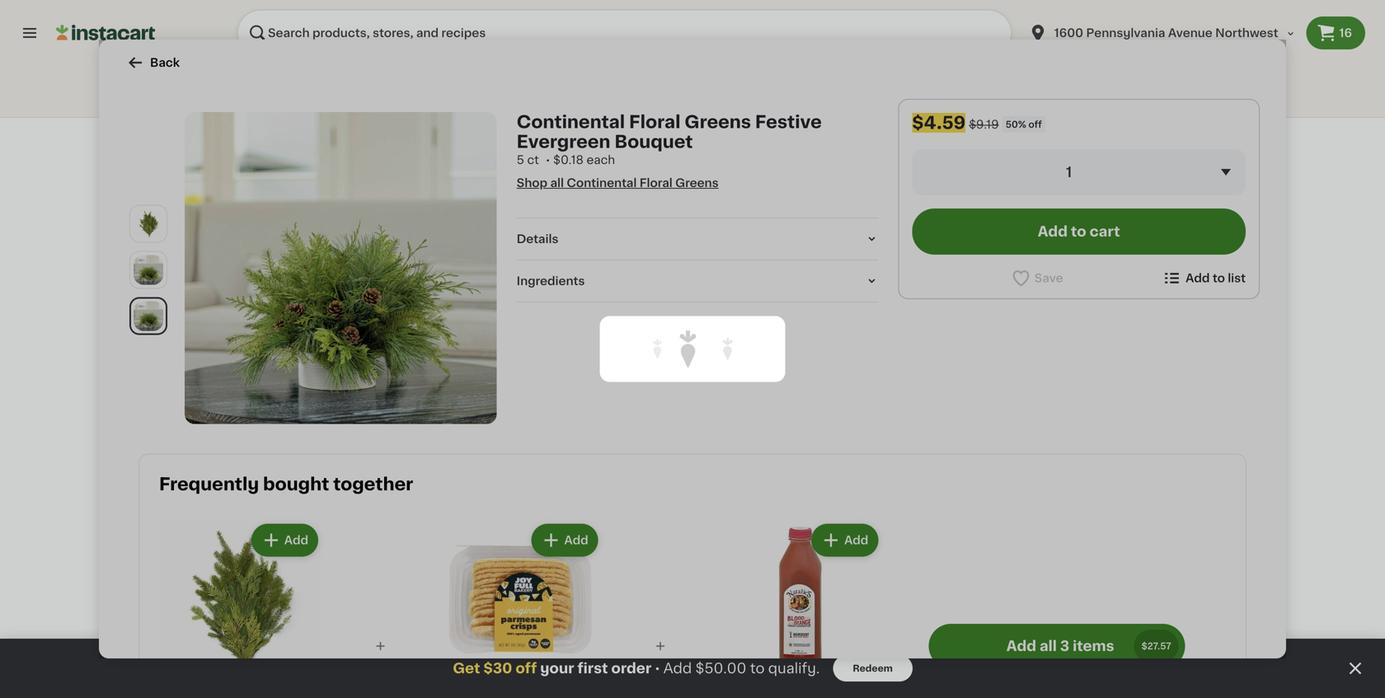 Task type: describe. For each thing, give the bounding box(es) containing it.
6
[[1140, 289, 1152, 307]]

woodford
[[858, 609, 916, 620]]

elderflower
[[1131, 625, 1197, 637]]

maker's
[[450, 609, 495, 620]]

product group containing ketel one vodka
[[314, 449, 444, 636]]

product group containing woodford reserve distillery reserve rye whiskey
[[858, 449, 988, 669]]

liqueur inside "st-germain® elderflower liqueur 375 ml"
[[1200, 625, 1243, 637]]

at inside fresh flowers under $30 at balducci's
[[209, 124, 221, 136]]

$30 inside treatment tracker modal dialog
[[484, 662, 512, 676]]

bouquet inside continental floral greens festive evergreen bouquet 5 ct • $0.18 each
[[615, 133, 693, 150]]

treatment tracker modal dialog
[[0, 639, 1385, 698]]

greens for continental floral greens festive evergreen bouquet 5 ct
[[314, 328, 356, 339]]

add button for magnolia consumer bunch
[[647, 156, 711, 186]]

evergreen inside continental floral greens festive evergreen bouquet 5 ct • $0.18 each
[[517, 133, 611, 150]]

l
[[334, 625, 339, 634]]

1 horizontal spatial ct
[[458, 360, 468, 369]]

$ 4 59 for continental
[[317, 289, 350, 307]]

baileys original irish cream liqueur 750 ml
[[994, 609, 1112, 651]]

debi inside continental floral greens debi lilly festive evergreen bouquet
[[495, 328, 523, 339]]

all for add
[[1040, 640, 1057, 654]]

your
[[540, 662, 574, 676]]

50%
[[1006, 120, 1027, 129]]

spirits
[[306, 422, 343, 433]]

ketel one vodka 1.75 l
[[314, 609, 410, 634]]

$4.59 original price: $9.19 element for magnolia consumer bunch
[[586, 287, 716, 309]]

0.75
[[178, 344, 198, 353]]

$ 44 79
[[181, 587, 226, 604]]

in
[[1039, 658, 1048, 667]]

lilly inside continental floral greens debi lilly festive evergreen bouquet
[[526, 328, 549, 339]]

add button for /lb
[[1191, 156, 1255, 186]]

details
[[517, 233, 559, 245]]

59 for continental floral greens debi lilly festive evergreen bouquet
[[474, 290, 486, 299]]

product group containing 6
[[1131, 151, 1260, 355]]

top-shelf liquor at metro wine & spirits
[[209, 399, 359, 433]]

continental floral greens festive evergreen bouquet 5 ct • $0.18 each
[[517, 113, 822, 166]]

add button for dl christmas evergreen bouquet
[[239, 156, 303, 186]]

christmas
[[197, 311, 257, 323]]

5 4 from the left
[[732, 289, 744, 307]]

16 button
[[1307, 16, 1366, 49]]

79
[[214, 588, 226, 597]]

liquor
[[303, 399, 359, 416]]

under
[[339, 101, 395, 119]]

enlarge floral continental floral greens festive evergreen bouquet angle_top (opens in a new tab) image
[[134, 255, 163, 285]]

4 4 from the left
[[596, 289, 608, 307]]

ml inside knob creek kentucky straight bourbon whiskey 750 ml
[[198, 658, 209, 667]]

• inside get $30 off your first order • add $50.00 to qualify.
[[655, 662, 660, 675]]

1 vertical spatial reserve
[[913, 625, 960, 637]]

ct for continental floral greens festive evergreen bouquet 5 ct
[[322, 360, 332, 369]]

$ inside $ 44 79
[[181, 588, 187, 597]]

$50.00
[[696, 662, 747, 676]]

frequently
[[159, 476, 259, 493]]

$ 33 59
[[454, 587, 497, 604]]

4 for continental floral greens debi lilly festive evergreen bouquet
[[460, 289, 472, 307]]

double
[[722, 625, 764, 637]]

$0.18
[[553, 154, 584, 166]]

qualify.
[[768, 662, 820, 676]]

3 $ 4 59 from the left
[[454, 289, 486, 307]]

4 for continental floral greens festive evergreen bouquet
[[324, 289, 336, 307]]

one
[[347, 609, 372, 620]]

bourbon for 33
[[450, 642, 500, 653]]

product group containing 44
[[178, 449, 308, 689]]

1 horizontal spatial 5
[[450, 360, 456, 369]]

magnolia
[[586, 311, 639, 323]]

first
[[578, 662, 608, 676]]

pets
[[929, 98, 950, 107]]

back button
[[125, 53, 180, 73]]

5 for continental floral greens festive evergreen bouquet 5 ct • $0.18 each
[[517, 154, 524, 166]]

89
[[1153, 290, 1166, 299]]

many
[[1011, 658, 1037, 667]]

add inside 'product' group
[[1223, 165, 1247, 177]]

straight for 33
[[508, 625, 554, 637]]

16
[[1340, 27, 1352, 39]]

ml down blended
[[742, 658, 754, 667]]

redeem
[[853, 664, 893, 673]]

fresh flowers under $30 at balducci's
[[209, 101, 435, 136]]

enlarge floral continental floral greens festive evergreen bouquet hero (opens in a new tab) image
[[134, 209, 163, 239]]

ml inside "st-germain® elderflower liqueur 375 ml"
[[1150, 641, 1161, 651]]

beauty
[[1005, 98, 1038, 107]]

knob creek kentucky straight bourbon whiskey 750 ml
[[178, 609, 304, 667]]

product group containing hennessy v.s cognac
[[586, 449, 716, 636]]

shop now
[[205, 12, 264, 24]]

bouquet inside continental floral greens debi lilly festive evergreen bouquet
[[450, 361, 500, 372]]

shop now link
[[165, 0, 1220, 50]]

shop for shop now
[[205, 12, 236, 24]]

$ up ketel
[[317, 588, 324, 597]]

$ inside $ 33 59
[[454, 588, 460, 597]]

hennessy v.s cognac 750 ml
[[586, 609, 714, 634]]

$ inside the $ 6 89 /lb
[[1134, 290, 1140, 299]]

each
[[587, 154, 615, 166]]

product group containing baileys original irish cream liqueur
[[994, 449, 1124, 672]]

59 for dl christmas evergreen bouquet
[[201, 290, 214, 299]]

all for shop
[[550, 177, 564, 189]]

v.s
[[648, 609, 666, 620]]

pharmacy button
[[1068, 69, 1139, 117]]

list
[[1228, 273, 1246, 284]]

whisky inside johnnie walker double black label blended scotch whisky
[[722, 658, 764, 670]]

item carousel region for fresh flowers under $30
[[146, 151, 1260, 372]]

evergreen inside continental floral greens debi lilly festive evergreen bouquet
[[495, 344, 554, 356]]

off inside $4.59 $9.19 50% off add to cart
[[1029, 120, 1042, 129]]

order
[[611, 662, 652, 676]]

bunch
[[586, 328, 623, 339]]

cognac
[[668, 609, 714, 620]]

shelf
[[252, 399, 299, 416]]

750 inside maker's mark kentucky straight bourbon whisky 750 ml
[[450, 658, 468, 667]]

magnolia consumer bunch
[[586, 311, 702, 339]]

enlarge floral continental floral greens festive evergreen bouquet lifestyle (opens in a new tab) image
[[134, 301, 163, 331]]

$4.59
[[912, 114, 966, 132]]

$ inside $ 14 99
[[998, 290, 1004, 299]]

product group containing 33
[[450, 449, 580, 669]]

stock
[[1050, 658, 1076, 667]]

$4.59 original price: $9.19 element for continental floral greens festive evergreen bouquet
[[314, 287, 444, 309]]

creek
[[212, 609, 246, 620]]

hennessy
[[586, 609, 645, 620]]

now
[[239, 12, 264, 24]]

whiskey for reserve
[[858, 642, 908, 653]]

dl christmas evergreen bouquet 0.75 lb
[[178, 311, 289, 353]]

together
[[333, 476, 413, 493]]

maker's mark kentucky straight bourbon whisky 750 ml
[[450, 609, 554, 667]]

top-
[[209, 399, 252, 416]]

$ up hennessy on the bottom left of page
[[590, 588, 596, 597]]

johnnie
[[722, 609, 769, 620]]

$4.59 original price: $9.19 element for continental floral greens debi lilly festive evergreen bouquet
[[450, 287, 580, 309]]

instacart image
[[56, 23, 155, 43]]

walker
[[772, 609, 811, 620]]

$27.99 element
[[1131, 585, 1260, 606]]

knob
[[178, 609, 209, 620]]

distillery
[[858, 625, 910, 637]]

metro
[[224, 422, 259, 433]]

festive inside debi lilly festive holiday greens
[[779, 311, 821, 323]]

lilly inside debi lilly festive holiday greens
[[753, 311, 776, 323]]

continental
[[567, 177, 637, 189]]



Task type: vqa. For each thing, say whether or not it's contained in the screenshot.
'Total'
no



Task type: locate. For each thing, give the bounding box(es) containing it.
consumer
[[642, 311, 702, 323]]

$4.59 $9.19 50% off add to cart
[[912, 114, 1120, 239]]

item carousel region containing 4
[[146, 151, 1260, 372]]

redeem button
[[833, 656, 913, 682]]

lilly
[[753, 311, 776, 323], [526, 328, 549, 339]]

shop all continental floral greens
[[517, 177, 719, 189]]

add to list
[[1186, 273, 1246, 284]]

whiskey inside knob creek kentucky straight bourbon whiskey 750 ml
[[178, 642, 227, 653]]

straight down mark
[[508, 625, 554, 637]]

lilly down the ingredients
[[526, 328, 549, 339]]

1 straight from the left
[[178, 625, 224, 637]]

baileys
[[994, 609, 1037, 620]]

bourbon down creek
[[227, 625, 277, 637]]

greens inside continental floral greens festive evergreen bouquet 5 ct • $0.18 each
[[685, 113, 751, 131]]

many in stock
[[1011, 658, 1076, 667]]

ct inside continental floral greens festive evergreen bouquet 5 ct • $0.18 each
[[527, 154, 539, 166]]

59 up continental floral greens festive evergreen bouquet 5 ct
[[337, 290, 350, 299]]

debi inside debi lilly festive holiday greens
[[722, 311, 750, 323]]

0 horizontal spatial $30
[[399, 101, 435, 119]]

evergreen inside the dl christmas evergreen bouquet 0.75 lb
[[178, 328, 237, 339]]

1 horizontal spatial $ 4 59
[[317, 289, 350, 307]]

evergreen
[[517, 133, 611, 150], [178, 328, 237, 339], [314, 344, 373, 356], [495, 344, 554, 356]]

0 vertical spatial •
[[546, 154, 550, 166]]

ketel
[[314, 609, 344, 620]]

0 horizontal spatial $ 4 59
[[181, 289, 214, 307]]

2 4 from the left
[[324, 289, 336, 307]]

all
[[550, 177, 564, 189], [1040, 640, 1057, 654]]

beauty button
[[986, 69, 1057, 117]]

back
[[150, 57, 180, 68]]

greens up "greens"
[[685, 113, 751, 131]]

$4.59 original price: $9.19 element up continental floral greens festive evergreen bouquet 5 ct
[[314, 287, 444, 309]]

1 horizontal spatial •
[[655, 662, 660, 675]]

750 down maker's
[[450, 658, 468, 667]]

750 down blended
[[722, 658, 740, 667]]

0 horizontal spatial liqueur
[[1036, 625, 1080, 637]]

item carousel region containing 44
[[146, 449, 1260, 689]]

0 horizontal spatial kentucky
[[249, 609, 304, 620]]

0 horizontal spatial lilly
[[526, 328, 549, 339]]

bourbon for 44
[[227, 625, 277, 637]]

1 vertical spatial whisky
[[722, 658, 764, 670]]

1 at from the top
[[209, 124, 221, 136]]

750 down the distillery
[[858, 658, 876, 667]]

st-germain® elderflower liqueur 375 ml
[[1131, 609, 1243, 651]]

0 horizontal spatial debi
[[495, 328, 523, 339]]

0 vertical spatial bourbon
[[227, 625, 277, 637]]

ct for continental floral greens festive evergreen bouquet 5 ct • $0.18 each
[[527, 154, 539, 166]]

0 vertical spatial shop
[[205, 12, 236, 24]]

49
[[885, 290, 897, 299]]

shop for shop all continental floral greens
[[517, 177, 548, 189]]

0 horizontal spatial •
[[546, 154, 550, 166]]

greens inside debi lilly festive holiday greens
[[770, 328, 812, 339]]

product group containing johnnie walker double black label blended scotch whisky
[[722, 449, 852, 670]]

0 vertical spatial lilly
[[753, 311, 776, 323]]

holiday
[[722, 328, 767, 339]]

to left the cart
[[1071, 225, 1087, 239]]

floral inside continental floral greens debi lilly festive evergreen bouquet
[[521, 311, 552, 323]]

at down top-
[[209, 422, 221, 433]]

1 vertical spatial at
[[209, 422, 221, 433]]

whiskey
[[178, 642, 227, 653], [858, 642, 908, 653]]

1 vertical spatial bourbon
[[450, 642, 500, 653]]

greens inside continental floral greens festive evergreen bouquet 5 ct
[[314, 328, 356, 339]]

evergreen up liquor
[[314, 344, 373, 356]]

4 up continental floral greens festive evergreen bouquet 5 ct
[[324, 289, 336, 307]]

5 inside continental floral greens festive evergreen bouquet 5 ct • $0.18 each
[[517, 154, 524, 166]]

kentucky inside maker's mark kentucky straight bourbon whisky 750 ml
[[450, 625, 505, 637]]

evergreen inside continental floral greens festive evergreen bouquet 5 ct
[[314, 344, 373, 356]]

greens up liquor
[[314, 328, 356, 339]]

2 horizontal spatial ct
[[527, 154, 539, 166]]

2 $4.59 original price: $9.19 element from the left
[[314, 287, 444, 309]]

shop inside shop now link
[[205, 12, 236, 24]]

5
[[517, 154, 524, 166], [314, 360, 320, 369], [450, 360, 456, 369]]

shop
[[205, 12, 236, 24], [517, 177, 548, 189]]

liqueur
[[1036, 625, 1080, 637], [1200, 625, 1243, 637]]

1 whiskey from the left
[[178, 642, 227, 653]]

label
[[802, 625, 834, 637]]

pharmacy
[[1080, 98, 1127, 107]]

59 inside $ 33 59
[[484, 588, 497, 597]]

59 up continental floral greens debi lilly festive evergreen bouquet
[[474, 290, 486, 299]]

kentucky down maker's
[[450, 625, 505, 637]]

item carousel region
[[146, 151, 1260, 372], [146, 449, 1260, 689]]

4 $4.59 original price: $9.19 element from the left
[[586, 287, 716, 309]]

ml inside maker's mark kentucky straight bourbon whisky 750 ml
[[470, 658, 482, 667]]

4
[[187, 289, 200, 307], [324, 289, 336, 307], [460, 289, 472, 307], [596, 289, 608, 307], [732, 289, 744, 307]]

0 vertical spatial reserve
[[919, 609, 966, 620]]

continental inside continental floral greens festive evergreen bouquet 5 ct
[[314, 311, 382, 323]]

add inside treatment tracker modal dialog
[[663, 662, 692, 676]]

750 down knob
[[178, 658, 196, 667]]

2 horizontal spatial to
[[1213, 273, 1225, 284]]

1 horizontal spatial liqueur
[[1200, 625, 1243, 637]]

$ up dl
[[181, 290, 187, 299]]

&
[[294, 422, 303, 433]]

lilly up holiday
[[753, 311, 776, 323]]

3
[[1060, 640, 1070, 654]]

all left 3
[[1040, 640, 1057, 654]]

2 vertical spatial to
[[750, 662, 765, 676]]

4 up magnolia
[[596, 289, 608, 307]]

$4.59 original price: $9.19 element up magnolia consumer bunch
[[586, 287, 716, 309]]

debi lilly festive holiday greens
[[722, 311, 821, 339]]

1 horizontal spatial whiskey
[[858, 642, 908, 653]]

shop left now
[[205, 12, 236, 24]]

750 inside the baileys original irish cream liqueur 750 ml
[[994, 641, 1012, 651]]

1 vertical spatial to
[[1213, 273, 1225, 284]]

750 down cream
[[994, 641, 1012, 651]]

greens for continental floral greens festive evergreen bouquet 5 ct • $0.18 each
[[685, 113, 751, 131]]

items
[[1073, 640, 1115, 654]]

2 horizontal spatial floral
[[629, 113, 681, 131]]

$9.19 left 50%
[[969, 119, 999, 130]]

$ 14 99
[[998, 289, 1038, 307]]

whisky down blended
[[722, 658, 764, 670]]

greens inside continental floral greens debi lilly festive evergreen bouquet
[[450, 328, 492, 339]]

shop categories tab list
[[165, 69, 1220, 117]]

ml down knob
[[198, 658, 209, 667]]

1 vertical spatial shop
[[517, 177, 548, 189]]

straight inside maker's mark kentucky straight bourbon whisky 750 ml
[[508, 625, 554, 637]]

floral inside continental floral greens festive evergreen bouquet 5 ct • $0.18 each
[[629, 113, 681, 131]]

2 $ 4 59 from the left
[[317, 289, 350, 307]]

whiskey inside woodford reserve distillery reserve rye whiskey 750 ml
[[858, 642, 908, 653]]

bouquet inside continental floral greens festive evergreen bouquet 5 ct
[[376, 344, 425, 356]]

5 $4.59 original price: $9.19 element from the left
[[722, 287, 852, 309]]

$9.19 inside $4.59 $9.19 50% off add to cart
[[969, 119, 999, 130]]

$ up maker's
[[454, 588, 460, 597]]

$ 4 59 up continental floral greens debi lilly festive evergreen bouquet
[[454, 289, 486, 307]]

750 inside knob creek kentucky straight bourbon whiskey 750 ml
[[178, 658, 196, 667]]

kentucky right creek
[[249, 609, 304, 620]]

2 horizontal spatial $ 4 59
[[454, 289, 486, 307]]

1 horizontal spatial to
[[1071, 225, 1087, 239]]

whisky inside maker's mark kentucky straight bourbon whisky 750 ml
[[503, 642, 545, 653]]

continental for continental floral greens debi lilly festive evergreen bouquet
[[450, 311, 518, 323]]

0 horizontal spatial ct
[[322, 360, 332, 369]]

$4.59 original price: $9.19 element down the ingredients
[[450, 287, 580, 309]]

vodka
[[375, 609, 410, 620]]

ml down the distillery
[[878, 658, 890, 667]]

• inside continental floral greens festive evergreen bouquet 5 ct • $0.18 each
[[546, 154, 550, 166]]

details button
[[517, 231, 878, 247]]

add inside $4.59 $9.19 50% off add to cart
[[1038, 225, 1068, 239]]

retail
[[1172, 98, 1198, 107]]

all down $0.18
[[550, 177, 564, 189]]

2 straight from the left
[[508, 625, 554, 637]]

0 vertical spatial item carousel region
[[146, 151, 1260, 372]]

750 inside "hennessy v.s cognac 750 ml"
[[586, 625, 604, 634]]

$
[[181, 290, 187, 299], [317, 290, 324, 299], [454, 290, 460, 299], [998, 290, 1004, 299], [1134, 290, 1140, 299], [181, 588, 187, 597], [317, 588, 324, 597], [454, 588, 460, 597], [590, 588, 596, 597]]

get $30 off your first order • add $50.00 to qualify.
[[453, 662, 820, 676]]

11 49
[[868, 289, 897, 307]]

whiskey down knob
[[178, 642, 227, 653]]

debi down the ingredients
[[495, 328, 523, 339]]

debi up holiday
[[722, 311, 750, 323]]

frequently bought together
[[159, 476, 413, 493]]

1 horizontal spatial bourbon
[[450, 642, 500, 653]]

johnnie walker double black label blended scotch whisky
[[722, 609, 834, 670]]

get
[[453, 662, 480, 676]]

kentucky for 44
[[249, 609, 304, 620]]

$9.19 up debi lilly festive holiday greens
[[765, 295, 795, 306]]

$ up knob
[[181, 588, 187, 597]]

14
[[1004, 289, 1024, 307]]

continental floral greens debi lilly festive evergreen bouquet
[[450, 311, 554, 372]]

irish
[[1088, 609, 1112, 620]]

bouquet inside the dl christmas evergreen bouquet 0.75 lb
[[240, 328, 289, 339]]

1 item carousel region from the top
[[146, 151, 1260, 372]]

off right 50%
[[1029, 120, 1042, 129]]

0 vertical spatial off
[[1029, 120, 1042, 129]]

carousel region
[[158, 0, 1227, 75]]

ml inside "hennessy v.s cognac 750 ml"
[[606, 625, 618, 634]]

ml inside woodford reserve distillery reserve rye whiskey 750 ml
[[878, 658, 890, 667]]

1 horizontal spatial shop
[[517, 177, 548, 189]]

continental for continental floral greens festive evergreen bouquet 5 ct • $0.18 each
[[517, 113, 625, 131]]

off inside treatment tracker modal dialog
[[516, 662, 537, 676]]

product group
[[178, 151, 308, 355], [314, 151, 444, 371], [450, 151, 580, 372], [586, 151, 716, 342], [994, 151, 1124, 358], [1131, 151, 1260, 355], [178, 449, 308, 689], [314, 449, 444, 636], [450, 449, 580, 669], [586, 449, 716, 636], [722, 449, 852, 670], [858, 449, 988, 669], [994, 449, 1124, 672], [1131, 449, 1260, 653], [159, 521, 322, 698], [439, 521, 602, 698], [719, 521, 882, 698]]

59 up christmas
[[201, 290, 214, 299]]

reserve
[[919, 609, 966, 620], [913, 625, 960, 637]]

ct inside continental floral greens festive evergreen bouquet 5 ct
[[322, 360, 332, 369]]

bourbon inside knob creek kentucky straight bourbon whiskey 750 ml
[[227, 625, 277, 637]]

5 inside continental floral greens festive evergreen bouquet 5 ct
[[314, 360, 320, 369]]

1 vertical spatial debi
[[495, 328, 523, 339]]

greens right holiday
[[770, 328, 812, 339]]

add button for continental floral greens festive evergreen bouquet
[[375, 156, 439, 186]]

whisky down mark
[[503, 642, 545, 653]]

750 down hennessy on the bottom left of page
[[586, 625, 604, 634]]

0 vertical spatial $30
[[399, 101, 435, 119]]

off left your at the left bottom of page
[[516, 662, 537, 676]]

1 horizontal spatial $30
[[484, 662, 512, 676]]

product group containing 14
[[994, 151, 1124, 358]]

2 at from the top
[[209, 422, 221, 433]]

ml down cream
[[1014, 641, 1026, 651]]

1 vertical spatial all
[[1040, 640, 1057, 654]]

4 for dl christmas evergreen bouquet
[[187, 289, 200, 307]]

1 horizontal spatial off
[[1029, 120, 1042, 129]]

evergreen up the lb
[[178, 328, 237, 339]]

$ up continental floral greens festive evergreen bouquet 5 ct
[[317, 290, 324, 299]]

• left $0.18
[[546, 154, 550, 166]]

$ 4 59 up continental floral greens festive evergreen bouquet 5 ct
[[317, 289, 350, 307]]

evergreen up $0.18
[[517, 133, 611, 150]]

0 horizontal spatial bourbon
[[227, 625, 277, 637]]

0 horizontal spatial floral
[[385, 311, 416, 323]]

woodford reserve distillery reserve rye whiskey 750 ml
[[858, 609, 986, 667]]

debi
[[722, 311, 750, 323], [495, 328, 523, 339]]

0 horizontal spatial shop
[[205, 12, 236, 24]]

99
[[1025, 290, 1038, 299]]

3 $4.59 original price: $9.19 element from the left
[[450, 287, 580, 309]]

0 horizontal spatial whisky
[[503, 642, 545, 653]]

1 horizontal spatial all
[[1040, 640, 1057, 654]]

0 horizontal spatial whiskey
[[178, 642, 227, 653]]

3 4 from the left
[[460, 289, 472, 307]]

kentucky for 33
[[450, 625, 505, 637]]

0 horizontal spatial 5
[[314, 360, 320, 369]]

$9.19 up magnolia consumer bunch
[[628, 295, 659, 306]]

1 vertical spatial off
[[516, 662, 537, 676]]

add to cart button
[[912, 209, 1246, 255]]

at down fresh in the left of the page
[[209, 124, 221, 136]]

ml down maker's
[[470, 658, 482, 667]]

floral for continental floral greens festive evergreen bouquet 5 ct • $0.18 each
[[629, 113, 681, 131]]

ml right 375
[[1150, 641, 1161, 651]]

festive inside continental floral greens festive evergreen bouquet 5 ct
[[359, 328, 401, 339]]

wine
[[262, 422, 291, 433]]

greens
[[675, 177, 719, 189]]

$4.59 original price: $9.19 element for debi lilly festive holiday greens
[[722, 287, 852, 309]]

to down blended
[[750, 662, 765, 676]]

4 up holiday
[[732, 289, 744, 307]]

1 vertical spatial kentucky
[[450, 625, 505, 637]]

$ left 99
[[998, 290, 1004, 299]]

retail button
[[1150, 69, 1220, 117]]

750
[[586, 625, 604, 634], [994, 641, 1012, 651], [178, 658, 196, 667], [450, 658, 468, 667], [722, 658, 740, 667], [858, 658, 876, 667]]

whiskey for straight
[[178, 642, 227, 653]]

floral
[[629, 113, 681, 131], [385, 311, 416, 323], [521, 311, 552, 323]]

$9.19 up continental floral greens festive evergreen bouquet 5 ct
[[356, 295, 386, 306]]

$44.79 element
[[722, 585, 852, 606]]

$ 4 59
[[181, 289, 214, 307], [317, 289, 350, 307], [454, 289, 486, 307]]

liqueur inside the baileys original irish cream liqueur 750 ml
[[1036, 625, 1080, 637]]

scotch
[[774, 642, 815, 653]]

1 vertical spatial $30
[[484, 662, 512, 676]]

floral for continental floral greens debi lilly festive evergreen bouquet
[[521, 311, 552, 323]]

$30 right under on the top left
[[399, 101, 435, 119]]

dl
[[178, 311, 194, 323]]

1 vertical spatial •
[[655, 662, 660, 675]]

germain®
[[1148, 609, 1202, 620]]

1 4 from the left
[[187, 289, 200, 307]]

0 vertical spatial debi
[[722, 311, 750, 323]]

4 up dl
[[187, 289, 200, 307]]

mark
[[498, 609, 527, 620]]

1.75
[[314, 625, 331, 634]]

original
[[1040, 609, 1085, 620]]

shop up the details
[[517, 177, 548, 189]]

0 vertical spatial whisky
[[503, 642, 545, 653]]

1 horizontal spatial straight
[[508, 625, 554, 637]]

pets button
[[904, 69, 975, 117]]

add button for st-germain® elderflower liqueur
[[1191, 454, 1255, 484]]

59 right 33 on the bottom left
[[484, 588, 497, 597]]

$30 inside fresh flowers under $30 at balducci's
[[399, 101, 435, 119]]

59 for continental floral greens festive evergreen bouquet
[[337, 290, 350, 299]]

ml inside the baileys original irish cream liqueur 750 ml
[[1014, 641, 1026, 651]]

$9.19 up christmas
[[220, 295, 250, 306]]

straight inside knob creek kentucky straight bourbon whiskey 750 ml
[[178, 625, 224, 637]]

$ left 89
[[1134, 290, 1140, 299]]

1 liqueur from the left
[[1036, 625, 1080, 637]]

flowers
[[265, 101, 336, 119]]

whiskey down the distillery
[[858, 642, 908, 653]]

greens for continental floral greens debi lilly festive evergreen bouquet
[[450, 328, 492, 339]]

to inside treatment tracker modal dialog
[[750, 662, 765, 676]]

floral
[[640, 177, 673, 189]]

750 ml
[[722, 658, 754, 667]]

reserve up rye
[[919, 609, 966, 620]]

11
[[868, 289, 883, 307]]

$27.57
[[1142, 642, 1172, 651]]

$30 right get
[[484, 662, 512, 676]]

straight down knob
[[178, 625, 224, 637]]

continental inside continental floral greens festive evergreen bouquet 5 ct • $0.18 each
[[517, 113, 625, 131]]

$4.59 original price: $9.19 element up christmas
[[178, 287, 308, 309]]

1 $ 4 59 from the left
[[181, 289, 214, 307]]

festive inside continental floral greens festive evergreen bouquet 5 ct • $0.18 each
[[755, 113, 822, 131]]

750 inside woodford reserve distillery reserve rye whiskey 750 ml
[[858, 658, 876, 667]]

greens up 5 ct
[[450, 328, 492, 339]]

item carousel region for top-shelf liquor
[[146, 449, 1260, 689]]

bouquet
[[615, 133, 693, 150], [240, 328, 289, 339], [376, 344, 425, 356], [450, 361, 500, 372]]

at inside top-shelf liquor at metro wine & spirits
[[209, 422, 221, 433]]

add button inside 'product' group
[[1191, 156, 1255, 186]]

$4.59 original price: $9.19 element for dl christmas evergreen bouquet
[[178, 287, 308, 309]]

floral inside continental floral greens festive evergreen bouquet 5 ct
[[385, 311, 416, 323]]

0 horizontal spatial off
[[516, 662, 537, 676]]

0 vertical spatial to
[[1071, 225, 1087, 239]]

2 whiskey from the left
[[858, 642, 908, 653]]

continental inside continental floral greens debi lilly festive evergreen bouquet
[[450, 311, 518, 323]]

1 horizontal spatial kentucky
[[450, 625, 505, 637]]

to inside $4.59 $9.19 50% off add to cart
[[1071, 225, 1087, 239]]

$4.59 original price: $9.19 element
[[178, 287, 308, 309], [314, 287, 444, 309], [450, 287, 580, 309], [586, 287, 716, 309], [722, 287, 852, 309]]

1 horizontal spatial whisky
[[722, 658, 764, 670]]

2 liqueur from the left
[[1200, 625, 1243, 637]]

bourbon inside maker's mark kentucky straight bourbon whisky 750 ml
[[450, 642, 500, 653]]

1 horizontal spatial lilly
[[753, 311, 776, 323]]

ml down hennessy on the bottom left of page
[[606, 625, 618, 634]]

1 vertical spatial lilly
[[526, 328, 549, 339]]

$ 4 59 up dl
[[181, 289, 214, 307]]

fresh
[[209, 101, 261, 119]]

add
[[270, 165, 294, 177], [406, 165, 430, 177], [542, 165, 567, 177], [678, 165, 703, 177], [1223, 165, 1247, 177], [1038, 225, 1068, 239], [1186, 273, 1210, 284], [1223, 463, 1247, 474], [284, 535, 308, 546], [564, 535, 588, 546], [844, 535, 869, 546], [1007, 640, 1037, 654], [663, 662, 692, 676]]

1 horizontal spatial debi
[[722, 311, 750, 323]]

$ up continental floral greens debi lilly festive evergreen bouquet
[[454, 290, 460, 299]]

44
[[187, 587, 212, 604]]

$9.19 up continental floral greens debi lilly festive evergreen bouquet
[[492, 295, 522, 306]]

1 vertical spatial item carousel region
[[146, 449, 1260, 689]]

0 horizontal spatial to
[[750, 662, 765, 676]]

5 for continental floral greens festive evergreen bouquet 5 ct
[[314, 360, 320, 369]]

$4.59 original price: $9.19 element up debi lilly festive holiday greens
[[722, 287, 852, 309]]

• right order
[[655, 662, 660, 675]]

2 horizontal spatial 5
[[517, 154, 524, 166]]

add button for continental floral greens debi lilly festive evergreen bouquet
[[511, 156, 575, 186]]

0 vertical spatial at
[[209, 124, 221, 136]]

•
[[546, 154, 550, 166], [655, 662, 660, 675]]

evergreen down the ingredients
[[495, 344, 554, 356]]

0 horizontal spatial all
[[550, 177, 564, 189]]

kentucky inside knob creek kentucky straight bourbon whiskey 750 ml
[[249, 609, 304, 620]]

liqueur down $27.99 "element"
[[1200, 625, 1243, 637]]

1 horizontal spatial floral
[[521, 311, 552, 323]]

0 horizontal spatial straight
[[178, 625, 224, 637]]

4 up continental floral greens debi lilly festive evergreen bouquet
[[460, 289, 472, 307]]

floral for continental floral greens festive evergreen bouquet 5 ct
[[385, 311, 416, 323]]

continental for continental floral greens festive evergreen bouquet 5 ct
[[314, 311, 382, 323]]

festive inside continental floral greens debi lilly festive evergreen bouquet
[[450, 344, 492, 356]]

0 vertical spatial kentucky
[[249, 609, 304, 620]]

black
[[767, 625, 799, 637]]

to left list
[[1213, 273, 1225, 284]]

2 item carousel region from the top
[[146, 449, 1260, 689]]

blended
[[722, 642, 771, 653]]

0 vertical spatial all
[[550, 177, 564, 189]]

$6.89 per pound element
[[1131, 287, 1260, 309]]

to inside button
[[1213, 273, 1225, 284]]

liqueur up add all 3 items
[[1036, 625, 1080, 637]]

bourbon up get
[[450, 642, 500, 653]]

1 $4.59 original price: $9.19 element from the left
[[178, 287, 308, 309]]

straight for 44
[[178, 625, 224, 637]]

$30
[[399, 101, 435, 119], [484, 662, 512, 676]]

reserve left rye
[[913, 625, 960, 637]]

$ 4 59 for dl
[[181, 289, 214, 307]]



